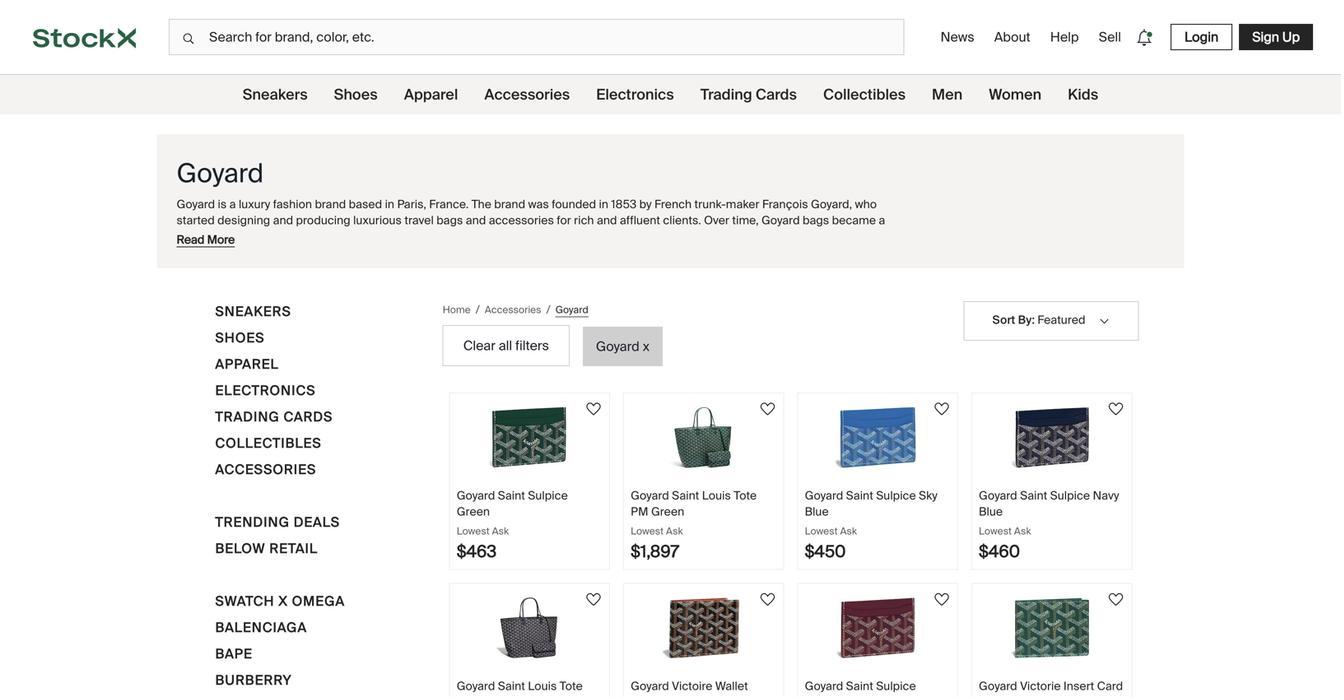 Task type: locate. For each thing, give the bounding box(es) containing it.
1 vertical spatial navy
[[477, 695, 504, 697]]

goyard inside goyard saint sulpice sky blue lowest ask $450
[[805, 488, 843, 504]]

below retail button
[[215, 539, 318, 565]]

accessories down collectibles button
[[215, 461, 316, 478]]

for
[[557, 213, 571, 228]]

2 vertical spatial a
[[533, 229, 540, 244]]

women link
[[989, 75, 1042, 114]]

1 horizontal spatial louis
[[702, 488, 731, 504]]

2 bags from the left
[[803, 213, 829, 228]]

ask up $450
[[840, 525, 857, 538]]

clear all filters button
[[443, 325, 570, 366]]

featured
[[1038, 313, 1086, 328]]

1 horizontal spatial bags
[[803, 213, 829, 228]]

0 horizontal spatial /
[[476, 302, 480, 317]]

blue inside goyard saint sulpice sky blue lowest ask $450
[[805, 504, 829, 519]]

became
[[832, 213, 876, 228], [486, 229, 530, 244]]

saint down goyard saint sulpice sky blue image
[[846, 488, 874, 504]]

goyard for goyard saint louis tote pm green lowest ask $1,897
[[631, 488, 669, 504]]

0 horizontal spatial bags
[[437, 213, 463, 228]]

0 horizontal spatial of
[[218, 229, 229, 244]]

sulpice inside the goyard saint sulpice bordeaux
[[876, 679, 916, 694]]

lowest up $1,897
[[631, 525, 664, 538]]

0 vertical spatial apparel
[[404, 85, 458, 104]]

0 vertical spatial collectibles
[[823, 85, 906, 104]]

3 lowest from the left
[[805, 525, 838, 538]]

2 the from the left
[[609, 229, 627, 244]]

accessories inside product category switcher element
[[485, 85, 570, 104]]

1 horizontal spatial electronics
[[596, 85, 674, 104]]

0 vertical spatial louis
[[702, 488, 731, 504]]

ask inside goyard saint sulpice green lowest ask $463
[[492, 525, 509, 538]]

goyard down the françois
[[762, 213, 800, 228]]

of left luxury,
[[218, 229, 229, 244]]

1 horizontal spatial collectibles
[[823, 85, 906, 104]]

1 vertical spatial apparel
[[215, 356, 279, 373]]

high-
[[675, 229, 703, 244]]

goyard saint sulpice sky blue image
[[820, 407, 936, 469]]

goyard up holder
[[979, 679, 1018, 694]]

accessories
[[489, 213, 554, 228], [485, 303, 541, 316]]

1 horizontal spatial cards
[[756, 85, 797, 104]]

sulpice for $450
[[876, 488, 916, 504]]

1 horizontal spatial navy
[[1093, 488, 1120, 504]]

trading inside button
[[215, 408, 280, 426]]

collectibles inside product category switcher element
[[823, 85, 906, 104]]

kids
[[1068, 85, 1099, 104]]

the down travel
[[432, 229, 450, 244]]

blue for $450
[[805, 504, 829, 519]]

news link
[[934, 22, 981, 52]]

follow image for goyard saint louis tote pm navy blue
[[584, 590, 604, 610]]

saint inside goyard saint louis tote pm green lowest ask $1,897
[[672, 488, 699, 504]]

apparel button
[[215, 354, 279, 380]]

sulpice inside goyard saint sulpice navy blue lowest ask $460
[[1050, 488, 1090, 504]]

0 horizontal spatial trading cards
[[215, 408, 333, 426]]

trending deals
[[215, 514, 340, 531]]

goyard
[[177, 156, 264, 191], [177, 197, 215, 212], [762, 213, 800, 228], [556, 303, 589, 316], [596, 338, 640, 355], [457, 488, 495, 504], [631, 488, 669, 504], [805, 488, 843, 504], [979, 488, 1018, 504], [457, 679, 495, 694], [631, 679, 669, 694], [805, 679, 843, 694], [979, 679, 1018, 694]]

2 horizontal spatial green
[[1018, 695, 1051, 697]]

tote inside goyard saint louis tote pm green lowest ask $1,897
[[734, 488, 757, 504]]

0 horizontal spatial louis
[[528, 679, 557, 694]]

1 horizontal spatial trading
[[701, 85, 752, 104]]

collectibles button
[[215, 433, 322, 459]]

apparel inside product category switcher element
[[404, 85, 458, 104]]

goyard for goyard saint sulpice sky blue lowest ask $450
[[805, 488, 843, 504]]

accessories up the clear all filters button
[[485, 303, 541, 316]]

0 horizontal spatial apparel
[[215, 356, 279, 373]]

goyard inside goyard victoire wallet black natural
[[631, 679, 669, 694]]

goyard up is on the top of the page
[[177, 156, 264, 191]]

1 vertical spatial trading
[[215, 408, 280, 426]]

goyard up the $460 at the bottom right of page
[[979, 488, 1018, 504]]

goyard up bordeaux
[[805, 679, 843, 694]]

1 horizontal spatial /
[[546, 302, 551, 317]]

saint down 'goyard saint sulpice navy blue' image
[[1020, 488, 1048, 504]]

sulpice left sky
[[876, 488, 916, 504]]

bape button
[[215, 644, 253, 670]]

goyard left x on the left
[[596, 338, 640, 355]]

0 horizontal spatial cards
[[284, 408, 333, 426]]

Search... search field
[[169, 19, 905, 55]]

brand up 'producing'
[[315, 197, 346, 212]]

green up $1,897
[[651, 504, 685, 519]]

pm for goyard saint louis tote pm green lowest ask $1,897
[[631, 504, 649, 519]]

apparel
[[404, 85, 458, 104], [215, 356, 279, 373]]

0 horizontal spatial green
[[457, 504, 490, 519]]

collectibles
[[823, 85, 906, 104], [215, 435, 322, 452]]

1 horizontal spatial accessories
[[485, 85, 570, 104]]

saint inside goyard saint sulpice navy blue lowest ask $460
[[1020, 488, 1048, 504]]

is
[[218, 197, 227, 212]]

sneakers inside product category switcher element
[[243, 85, 308, 104]]

0 horizontal spatial brand
[[315, 197, 346, 212]]

follow image for $463
[[584, 399, 604, 419]]

sulpice down goyard saint sulpice green image
[[528, 488, 568, 504]]

1 vertical spatial electronics
[[215, 382, 316, 399]]

green down victorie
[[1018, 695, 1051, 697]]

blue inside goyard saint sulpice navy blue lowest ask $460
[[979, 504, 1003, 519]]

1 vertical spatial cards
[[284, 408, 333, 426]]

follow image
[[584, 399, 604, 419], [758, 399, 778, 419], [932, 399, 952, 419], [758, 590, 778, 610], [932, 590, 952, 610]]

1 horizontal spatial apparel
[[404, 85, 458, 104]]

sneakers button
[[215, 301, 291, 328]]

1 horizontal spatial shoes
[[334, 85, 378, 104]]

louis inside goyard saint louis tote pm green lowest ask $1,897
[[702, 488, 731, 504]]

lowest up $450
[[805, 525, 838, 538]]

accessories down was
[[489, 213, 554, 228]]

tote down goyard saint louis tote pm navy blue image
[[560, 679, 583, 694]]

ask up the $460 at the bottom right of page
[[1014, 525, 1031, 538]]

and right rich
[[597, 213, 617, 228]]

time,
[[732, 213, 759, 228]]

1 vertical spatial pm
[[457, 695, 474, 697]]

goyard saint louis tote pm navy blue
[[457, 679, 583, 697]]

pm inside goyard saint louis tote pm navy blue
[[457, 695, 474, 697]]

saint inside goyard saint sulpice sky blue lowest ask $450
[[846, 488, 874, 504]]

goyard victoire wallet black natural
[[631, 679, 748, 697]]

1 vertical spatial shoes
[[215, 329, 265, 347]]

0 vertical spatial pm
[[631, 504, 649, 519]]

follow image for goyard victorie insert card holder green
[[1106, 590, 1126, 610]]

0 horizontal spatial shoes
[[215, 329, 265, 347]]

sign
[[1253, 28, 1280, 46]]

shoes inside product category switcher element
[[334, 85, 378, 104]]

goyard inside goyard victorie insert card holder green
[[979, 679, 1018, 694]]

0 horizontal spatial the
[[432, 229, 450, 244]]

saint down goyard saint louis tote pm navy blue image
[[498, 679, 525, 694]]

/ right accessories link
[[546, 302, 551, 317]]

1 vertical spatial became
[[486, 229, 530, 244]]

trending
[[215, 514, 290, 531]]

goyard,
[[811, 197, 852, 212]]

of left the high-
[[661, 229, 672, 244]]

goyard up $1,897
[[631, 488, 669, 504]]

green up "$463"
[[457, 504, 490, 519]]

brand
[[315, 197, 346, 212], [494, 197, 525, 212], [452, 229, 483, 244]]

sulpice for $463
[[528, 488, 568, 504]]

over
[[704, 213, 730, 228]]

french
[[655, 197, 692, 212]]

0 vertical spatial trading cards
[[701, 85, 797, 104]]

and down fashion
[[273, 213, 293, 228]]

goyard inside goyard saint sulpice green lowest ask $463
[[457, 488, 495, 504]]

follow image for lowest
[[758, 399, 778, 419]]

retail
[[269, 540, 318, 557]]

ask inside goyard saint sulpice sky blue lowest ask $450
[[840, 525, 857, 538]]

goyard for goyard is a luxury fashion brand based in paris, france. the brand was founded in 1853 by french trunk-maker françois goyard, who started designing and producing luxurious travel bags and accessories for rich and affluent clients. over time, goyard bags became a symbol of luxury, elegance, and excellence, and the brand became a reference in the world of high-end fashion.
[[177, 197, 215, 212]]

ask up "$463"
[[492, 525, 509, 538]]

0 vertical spatial navy
[[1093, 488, 1120, 504]]

balenciaga
[[215, 619, 307, 637]]

goyard down goyard saint louis tote pm navy blue image
[[457, 679, 495, 694]]

x
[[279, 593, 288, 610]]

1 horizontal spatial tote
[[734, 488, 757, 504]]

follow image
[[1106, 399, 1126, 419], [584, 590, 604, 610], [1106, 590, 1126, 610]]

goyard right accessories link
[[556, 303, 589, 316]]

navy down goyard saint louis tote pm navy blue image
[[477, 695, 504, 697]]

1 horizontal spatial of
[[661, 229, 672, 244]]

saint inside the goyard saint sulpice bordeaux
[[846, 679, 874, 694]]

brand right the
[[494, 197, 525, 212]]

2 horizontal spatial a
[[879, 213, 885, 228]]

collectibles link
[[823, 75, 906, 114]]

tote inside goyard saint louis tote pm navy blue
[[560, 679, 583, 694]]

1 horizontal spatial blue
[[805, 504, 829, 519]]

goyard victorie insert card holder green link
[[973, 584, 1132, 697]]

0 vertical spatial shoes
[[334, 85, 378, 104]]

goyard saint louis tote pm green lowest ask $1,897
[[631, 488, 757, 562]]

1 ask from the left
[[492, 525, 509, 538]]

apparel link
[[404, 75, 458, 114]]

1 horizontal spatial a
[[533, 229, 540, 244]]

1 vertical spatial louis
[[528, 679, 557, 694]]

saint inside goyard saint sulpice green lowest ask $463
[[498, 488, 525, 504]]

blue up the $460 at the bottom right of page
[[979, 504, 1003, 519]]

a
[[229, 197, 236, 212], [879, 213, 885, 228], [533, 229, 540, 244]]

tote
[[734, 488, 757, 504], [560, 679, 583, 694]]

bags down goyard,
[[803, 213, 829, 228]]

goyard inside goyard saint louis tote pm navy blue
[[457, 679, 495, 694]]

lowest inside goyard saint sulpice sky blue lowest ask $450
[[805, 525, 838, 538]]

louis down goyard saint louis tote pm green image
[[702, 488, 731, 504]]

follow image for ask
[[932, 399, 952, 419]]

1 vertical spatial accessories
[[215, 461, 316, 478]]

pm for goyard saint louis tote pm navy blue
[[457, 695, 474, 697]]

4 ask from the left
[[1014, 525, 1031, 538]]

goyard for goyard saint sulpice bordeaux
[[805, 679, 843, 694]]

louis inside goyard saint louis tote pm navy blue
[[528, 679, 557, 694]]

natural
[[663, 695, 702, 697]]

bags down france.
[[437, 213, 463, 228]]

was
[[528, 197, 549, 212]]

1 horizontal spatial trading cards
[[701, 85, 797, 104]]

deals
[[294, 514, 340, 531]]

navy
[[1093, 488, 1120, 504], [477, 695, 504, 697]]

women
[[989, 85, 1042, 104]]

blue down goyard saint louis tote pm navy blue image
[[506, 695, 530, 697]]

2 horizontal spatial blue
[[979, 504, 1003, 519]]

2 of from the left
[[661, 229, 672, 244]]

2 lowest from the left
[[631, 525, 664, 538]]

$1,897
[[631, 541, 679, 562]]

0 horizontal spatial accessories
[[215, 461, 316, 478]]

saint up bordeaux
[[846, 679, 874, 694]]

shoes
[[334, 85, 378, 104], [215, 329, 265, 347]]

goyard up "$463"
[[457, 488, 495, 504]]

goyard inside goyard saint sulpice navy blue lowest ask $460
[[979, 488, 1018, 504]]

home
[[443, 303, 471, 316]]

green inside goyard victorie insert card holder green
[[1018, 695, 1051, 697]]

0 horizontal spatial pm
[[457, 695, 474, 697]]

1 vertical spatial accessories
[[485, 303, 541, 316]]

0 horizontal spatial navy
[[477, 695, 504, 697]]

0 vertical spatial accessories
[[489, 213, 554, 228]]

navy down 'goyard saint sulpice navy blue' image
[[1093, 488, 1120, 504]]

navy inside goyard saint louis tote pm navy blue
[[477, 695, 504, 697]]

saint
[[498, 488, 525, 504], [672, 488, 699, 504], [846, 488, 874, 504], [1020, 488, 1048, 504], [498, 679, 525, 694], [846, 679, 874, 694]]

goyard up started
[[177, 197, 215, 212]]

lowest inside goyard saint sulpice navy blue lowest ask $460
[[979, 525, 1012, 538]]

0 horizontal spatial tote
[[560, 679, 583, 694]]

apparel right shoes link
[[404, 85, 458, 104]]

1 vertical spatial trading cards
[[215, 408, 333, 426]]

0 horizontal spatial became
[[486, 229, 530, 244]]

brand down the
[[452, 229, 483, 244]]

green inside goyard saint louis tote pm green lowest ask $1,897
[[651, 504, 685, 519]]

pm inside goyard saint louis tote pm green lowest ask $1,897
[[631, 504, 649, 519]]

kids link
[[1068, 75, 1099, 114]]

sulpice down goyard saint sulpice bordeaux image
[[876, 679, 916, 694]]

world
[[629, 229, 658, 244]]

sulpice down 'goyard saint sulpice navy blue' image
[[1050, 488, 1090, 504]]

shoes down sneakers button
[[215, 329, 265, 347]]

green inside goyard saint sulpice green lowest ask $463
[[457, 504, 490, 519]]

1 bags from the left
[[437, 213, 463, 228]]

goyard up black
[[631, 679, 669, 694]]

the left world
[[609, 229, 627, 244]]

louis down goyard saint louis tote pm navy blue image
[[528, 679, 557, 694]]

and down the
[[466, 213, 486, 228]]

lowest up the $460 at the bottom right of page
[[979, 525, 1012, 538]]

accessories down search... search box
[[485, 85, 570, 104]]

1 horizontal spatial the
[[609, 229, 627, 244]]

swatch x omega
[[215, 593, 345, 610]]

sulpice
[[528, 488, 568, 504], [876, 488, 916, 504], [1050, 488, 1090, 504], [876, 679, 916, 694]]

/ right 'home'
[[476, 302, 480, 317]]

:
[[1032, 313, 1035, 328]]

goyard up $450
[[805, 488, 843, 504]]

lowest
[[457, 525, 490, 538], [631, 525, 664, 538], [805, 525, 838, 538], [979, 525, 1012, 538]]

stockx logo image
[[33, 28, 136, 48]]

sulpice inside goyard saint sulpice sky blue lowest ask $450
[[876, 488, 916, 504]]

became down the
[[486, 229, 530, 244]]

goyard inside home / accessories / goyard
[[556, 303, 589, 316]]

tote down goyard saint louis tote pm green image
[[734, 488, 757, 504]]

shoes left apparel link at the top of page
[[334, 85, 378, 104]]

bordeaux
[[805, 695, 857, 697]]

saint down goyard saint sulpice green image
[[498, 488, 525, 504]]

green
[[457, 504, 490, 519], [651, 504, 685, 519], [1018, 695, 1051, 697]]

travel
[[405, 213, 434, 228]]

0 horizontal spatial a
[[229, 197, 236, 212]]

0 vertical spatial electronics
[[596, 85, 674, 104]]

ask up $1,897
[[666, 525, 683, 538]]

sneakers
[[243, 85, 308, 104], [215, 303, 291, 320]]

1 vertical spatial collectibles
[[215, 435, 322, 452]]

blue up $450
[[805, 504, 829, 519]]

4 lowest from the left
[[979, 525, 1012, 538]]

apparel down shoes button
[[215, 356, 279, 373]]

trading cards inside product category switcher element
[[701, 85, 797, 104]]

1 vertical spatial tote
[[560, 679, 583, 694]]

0 vertical spatial trading
[[701, 85, 752, 104]]

login button
[[1171, 24, 1233, 50]]

tote for goyard saint louis tote pm navy blue
[[560, 679, 583, 694]]

1 horizontal spatial became
[[832, 213, 876, 228]]

0 vertical spatial tote
[[734, 488, 757, 504]]

lowest inside goyard saint louis tote pm green lowest ask $1,897
[[631, 525, 664, 538]]

sneakers up shoes button
[[215, 303, 291, 320]]

goyard inside goyard saint louis tote pm green lowest ask $1,897
[[631, 488, 669, 504]]

fashion.
[[726, 229, 768, 244]]

0 vertical spatial sneakers
[[243, 85, 308, 104]]

victoire
[[672, 679, 713, 694]]

x
[[643, 338, 650, 355]]

electronics
[[596, 85, 674, 104], [215, 382, 316, 399]]

françois
[[762, 197, 808, 212]]

goyard for goyard saint sulpice navy blue lowest ask $460
[[979, 488, 1018, 504]]

0 vertical spatial accessories
[[485, 85, 570, 104]]

goyard inside the goyard saint sulpice bordeaux
[[805, 679, 843, 694]]

louis for goyard saint louis tote pm green lowest ask $1,897
[[702, 488, 731, 504]]

3 ask from the left
[[840, 525, 857, 538]]

0 horizontal spatial trading
[[215, 408, 280, 426]]

goyard saint sulpice navy blue image
[[995, 407, 1110, 469]]

sulpice inside goyard saint sulpice green lowest ask $463
[[528, 488, 568, 504]]

2 ask from the left
[[666, 525, 683, 538]]

0 horizontal spatial blue
[[506, 695, 530, 697]]

1 horizontal spatial pm
[[631, 504, 649, 519]]

goyard for goyard x
[[596, 338, 640, 355]]

fashion
[[273, 197, 312, 212]]

swatch
[[215, 593, 275, 610]]

sign up
[[1253, 28, 1300, 46]]

saint down goyard saint louis tote pm green image
[[672, 488, 699, 504]]

lowest up "$463"
[[457, 525, 490, 538]]

0 vertical spatial cards
[[756, 85, 797, 104]]

1 lowest from the left
[[457, 525, 490, 538]]

$463
[[457, 541, 497, 562]]

sneakers left shoes link
[[243, 85, 308, 104]]

became down "who" on the right
[[832, 213, 876, 228]]

/
[[476, 302, 480, 317], [546, 302, 551, 317]]

in right reference
[[597, 229, 606, 244]]

1 horizontal spatial green
[[651, 504, 685, 519]]

saint for $1,897
[[672, 488, 699, 504]]

pm
[[631, 504, 649, 519], [457, 695, 474, 697]]

burberry
[[215, 672, 292, 689]]



Task type: vqa. For each thing, say whether or not it's contained in the screenshot.
trunk-
yes



Task type: describe. For each thing, give the bounding box(es) containing it.
login
[[1185, 28, 1219, 46]]

$450
[[805, 541, 846, 562]]

goyard saint sulpice bordeaux
[[805, 679, 916, 697]]

goyard saint louis tote pm navy blue image
[[472, 597, 587, 659]]

men link
[[932, 75, 963, 114]]

news
[[941, 28, 975, 46]]

0 horizontal spatial collectibles
[[215, 435, 322, 452]]

about
[[994, 28, 1031, 46]]

stockx logo link
[[0, 0, 169, 74]]

victorie
[[1020, 679, 1061, 694]]

sell link
[[1092, 22, 1128, 52]]

blue inside goyard saint louis tote pm navy blue
[[506, 695, 530, 697]]

shoes link
[[334, 75, 378, 114]]

sort
[[993, 313, 1016, 328]]

trading inside trading cards link
[[701, 85, 752, 104]]

clients.
[[663, 213, 701, 228]]

affluent
[[620, 213, 660, 228]]

read more
[[177, 232, 235, 247]]

goyard saint louis tote pm navy blue link
[[450, 584, 609, 697]]

navy inside goyard saint sulpice navy blue lowest ask $460
[[1093, 488, 1120, 504]]

goyard saint sulpice bordeaux image
[[820, 597, 936, 659]]

sort by : featured
[[993, 313, 1086, 328]]

below
[[215, 540, 266, 557]]

in up luxurious
[[385, 197, 395, 212]]

sneakers link
[[243, 75, 308, 114]]

insert
[[1064, 679, 1095, 694]]

trading cards button
[[215, 407, 333, 433]]

goyard for goyard saint louis tote pm navy blue
[[457, 679, 495, 694]]

end
[[703, 229, 723, 244]]

who
[[855, 197, 877, 212]]

goyard saint louis tote pm green image
[[646, 407, 762, 469]]

below retail
[[215, 540, 318, 557]]

burberry button
[[215, 670, 292, 697]]

1 horizontal spatial brand
[[452, 229, 483, 244]]

accessories button
[[215, 459, 316, 486]]

green for goyard saint louis tote pm green lowest ask $1,897
[[651, 504, 685, 519]]

saint for $463
[[498, 488, 525, 504]]

cards inside product category switcher element
[[756, 85, 797, 104]]

ask inside goyard saint sulpice navy blue lowest ask $460
[[1014, 525, 1031, 538]]

sky
[[919, 488, 938, 504]]

trunk-
[[695, 197, 726, 212]]

1 the from the left
[[432, 229, 450, 244]]

maker
[[726, 197, 760, 212]]

clear all filters
[[463, 337, 549, 354]]

rich
[[574, 213, 594, 228]]

tote for goyard saint louis tote pm green lowest ask $1,897
[[734, 488, 757, 504]]

saint for $460
[[1020, 488, 1048, 504]]

1 vertical spatial sneakers
[[215, 303, 291, 320]]

accessories inside goyard is a luxury fashion brand based in paris, france. the brand was founded in 1853 by french trunk-maker françois goyard, who started designing and producing luxurious travel bags and accessories for rich and affluent clients. over time, goyard bags became a symbol of luxury, elegance, and excellence, and the brand became a reference in the world of high-end fashion.
[[489, 213, 554, 228]]

electronics button
[[215, 380, 316, 407]]

based
[[349, 197, 382, 212]]

bape
[[215, 646, 253, 663]]

1 / from the left
[[476, 302, 480, 317]]

2 horizontal spatial brand
[[494, 197, 525, 212]]

electronics inside product category switcher element
[[596, 85, 674, 104]]

all
[[499, 337, 512, 354]]

sign up button
[[1239, 24, 1313, 50]]

goyard victoire wallet black natural image
[[646, 597, 762, 659]]

electronics link
[[596, 75, 674, 114]]

goyard saint sulpice green image
[[472, 407, 587, 469]]

sulpice for $460
[[1050, 488, 1090, 504]]

help link
[[1044, 22, 1086, 52]]

trending deals button
[[215, 512, 340, 539]]

sell
[[1099, 28, 1121, 46]]

green for goyard victorie insert card holder green
[[1018, 695, 1051, 697]]

accessories link
[[485, 303, 541, 317]]

more
[[207, 232, 235, 247]]

swatch x omega button
[[215, 591, 345, 618]]

reference
[[542, 229, 594, 244]]

goyard for goyard victoire wallet black natural
[[631, 679, 669, 694]]

read more button
[[177, 232, 235, 247]]

goyard is a luxury fashion brand based in paris, france. the brand was founded in 1853 by french trunk-maker françois goyard, who started designing and producing luxurious travel bags and accessories for rich and affluent clients. over time, goyard bags became a symbol of luxury, elegance, and excellence, and the brand became a reference in the world of high-end fashion.
[[177, 197, 885, 244]]

goyard saint sulpice green lowest ask $463
[[457, 488, 568, 562]]

cards inside button
[[284, 408, 333, 426]]

filters
[[515, 337, 549, 354]]

2 / from the left
[[546, 302, 551, 317]]

louis for goyard saint louis tote pm navy blue
[[528, 679, 557, 694]]

about link
[[988, 22, 1037, 52]]

blue for $460
[[979, 504, 1003, 519]]

goyard victorie insert card holder green image
[[995, 597, 1110, 659]]

1853
[[611, 197, 637, 212]]

trading cards link
[[701, 75, 797, 114]]

symbol
[[177, 229, 215, 244]]

omega
[[292, 593, 345, 610]]

1 of from the left
[[218, 229, 229, 244]]

goyard victoire wallet black natural link
[[624, 584, 784, 697]]

help
[[1051, 28, 1079, 46]]

goyard for goyard
[[177, 156, 264, 191]]

luxury,
[[231, 229, 265, 244]]

notification unread icon image
[[1133, 26, 1156, 49]]

read
[[177, 232, 204, 247]]

goyard victorie insert card holder green
[[979, 679, 1123, 697]]

0 vertical spatial became
[[832, 213, 876, 228]]

lowest inside goyard saint sulpice green lowest ask $463
[[457, 525, 490, 538]]

goyard x
[[596, 338, 650, 355]]

goyard for goyard victorie insert card holder green
[[979, 679, 1018, 694]]

home link
[[443, 303, 471, 317]]

home / accessories / goyard
[[443, 302, 589, 317]]

and down 'producing'
[[323, 229, 343, 244]]

luxury
[[239, 197, 270, 212]]

0 horizontal spatial electronics
[[215, 382, 316, 399]]

france.
[[429, 197, 469, 212]]

in left 1853
[[599, 197, 609, 212]]

ask inside goyard saint louis tote pm green lowest ask $1,897
[[666, 525, 683, 538]]

goyard saint sulpice bordeaux link
[[798, 584, 958, 697]]

the
[[472, 197, 492, 212]]

product category switcher element
[[0, 75, 1341, 114]]

started
[[177, 213, 215, 228]]

balenciaga button
[[215, 618, 307, 644]]

saint for $450
[[846, 488, 874, 504]]

saint inside goyard saint louis tote pm navy blue
[[498, 679, 525, 694]]

by
[[640, 197, 652, 212]]

accessories link
[[485, 75, 570, 114]]

holder
[[979, 695, 1015, 697]]

founded
[[552, 197, 596, 212]]

0 vertical spatial a
[[229, 197, 236, 212]]

clear
[[463, 337, 496, 354]]

and down travel
[[409, 229, 429, 244]]

shoes button
[[215, 328, 265, 354]]

accessories inside home / accessories / goyard
[[485, 303, 541, 316]]

goyard for goyard saint sulpice green lowest ask $463
[[457, 488, 495, 504]]

up
[[1283, 28, 1300, 46]]

1 vertical spatial a
[[879, 213, 885, 228]]



